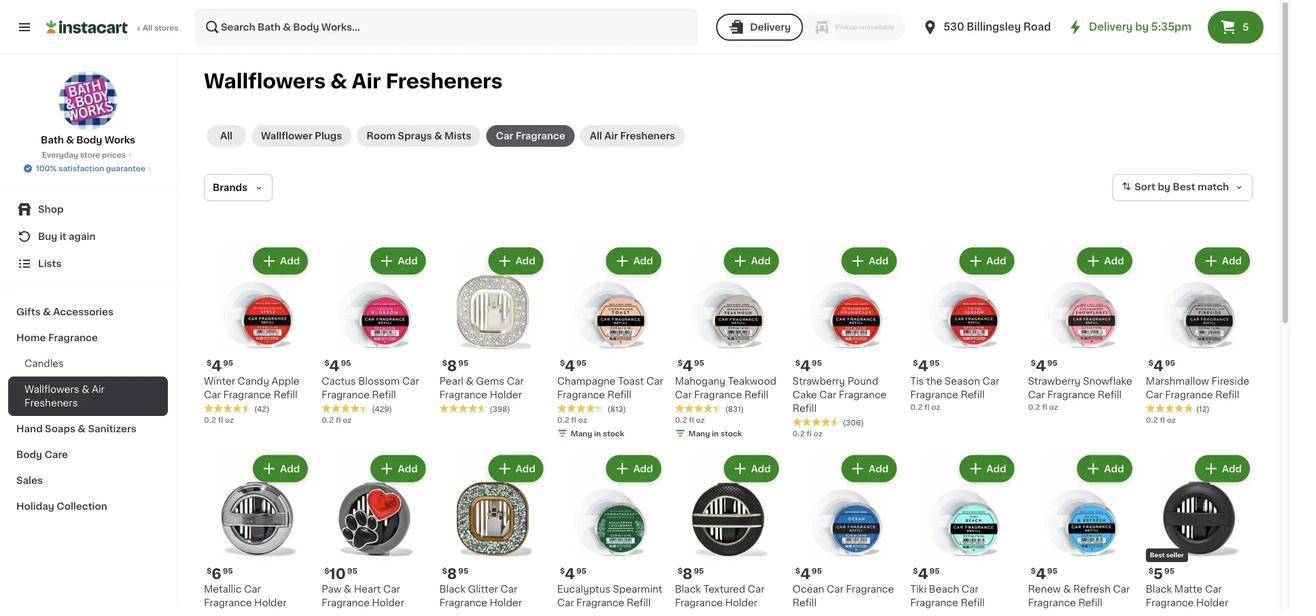 Task type: describe. For each thing, give the bounding box(es) containing it.
black for black textured car fragrance holder
[[675, 585, 701, 594]]

fragrance inside metallic car fragrance holder
[[204, 598, 252, 608]]

by for delivery
[[1135, 22, 1149, 32]]

sanitizers
[[88, 424, 136, 434]]

refill inside the cactus blossom car fragrance refill
[[372, 390, 396, 400]]

metallic
[[204, 585, 242, 594]]

add button for eucalyptus spearmint car fragrance refill
[[607, 457, 660, 481]]

ocean car fragrance refill
[[793, 585, 894, 608]]

add for mahogany teakwood car fragrance refill
[[751, 256, 771, 266]]

shop link
[[8, 196, 168, 223]]

spearmint
[[613, 585, 662, 594]]

$ 8 95 for textured
[[678, 567, 704, 581]]

body care link
[[8, 442, 168, 468]]

add for winter candy apple car fragrance refill
[[280, 256, 300, 266]]

product group containing 6
[[204, 453, 311, 611]]

100% satisfaction guarantee button
[[23, 160, 154, 174]]

0.2 for cactus blossom car fragrance refill
[[322, 416, 334, 424]]

oz for champagne toast car fragrance refill
[[578, 416, 587, 424]]

in for champagne
[[594, 430, 601, 437]]

product group containing 10
[[322, 453, 429, 611]]

& right the gifts
[[43, 307, 51, 317]]

95 for winter candy apple car fragrance refill
[[223, 359, 233, 367]]

car fragrance
[[496, 131, 565, 141]]

cake
[[793, 390, 817, 400]]

service type group
[[716, 14, 906, 41]]

wallflowers inside "wallflowers & air fresheners"
[[24, 385, 79, 394]]

delivery for delivery by 5:35pm
[[1089, 22, 1133, 32]]

4 for strawberry snowflake car fragrance refill
[[1036, 359, 1046, 373]]

add button for renew & refresh car fragrance refill
[[1078, 457, 1131, 481]]

lists link
[[8, 250, 168, 277]]

$ for renew & refresh car fragrance refill
[[1031, 567, 1036, 575]]

fragrance inside renew & refresh car fragrance refill
[[1028, 598, 1076, 608]]

(12)
[[1196, 405, 1210, 413]]

8 for pearl & gems car fragrance holder
[[447, 359, 457, 373]]

5 button
[[1208, 11, 1264, 44]]

4 for tiki beach car fragrance refill
[[918, 567, 928, 581]]

$ 4 95 for marshmallow fireside car fragrance refill
[[1149, 359, 1175, 373]]

refill inside mahogany teakwood car fragrance refill
[[745, 390, 768, 400]]

add button for cactus blossom car fragrance refill
[[372, 249, 424, 273]]

add for champagne toast car fragrance refill
[[633, 256, 653, 266]]

buy
[[38, 232, 57, 241]]

fl for champagne toast car fragrance refill
[[571, 416, 576, 424]]

renew
[[1028, 585, 1061, 594]]

instacart logo image
[[46, 19, 128, 35]]

$ 4 95 for tis the season car fragrance refill
[[913, 359, 940, 373]]

car inside tiki beach car fragrance refill
[[962, 585, 979, 594]]

95 for mahogany teakwood car fragrance refill
[[694, 359, 704, 367]]

fragrance inside black glitter car fragrance holder
[[439, 598, 487, 608]]

blossom
[[358, 377, 400, 386]]

buy it again
[[38, 232, 96, 241]]

pound
[[848, 377, 878, 386]]

fragrance inside the cactus blossom car fragrance refill
[[322, 390, 370, 400]]

holder inside black matte car fragrance holder
[[1196, 598, 1228, 608]]

everyday store prices
[[42, 151, 126, 159]]

(831)
[[725, 405, 744, 413]]

wallflower plugs link
[[252, 125, 352, 147]]

hand
[[16, 424, 43, 434]]

car fragrance link
[[486, 125, 575, 147]]

fl inside the tis the season car fragrance refill 0.2 fl oz
[[924, 404, 930, 411]]

room
[[367, 131, 396, 141]]

fl for cactus blossom car fragrance refill
[[336, 416, 341, 424]]

$ for eucalyptus spearmint car fragrance refill
[[560, 567, 565, 575]]

sales link
[[8, 468, 168, 493]]

(306)
[[843, 419, 864, 426]]

candles link
[[8, 351, 168, 377]]

glitter
[[468, 585, 498, 594]]

gems
[[476, 377, 504, 386]]

95 for black textured car fragrance holder
[[694, 567, 704, 575]]

mahogany teakwood car fragrance refill
[[675, 377, 776, 400]]

0.2 fl oz for winter candy apple car fragrance refill
[[204, 416, 234, 424]]

0 vertical spatial air
[[352, 72, 381, 91]]

paw
[[322, 585, 341, 594]]

$ 4 95 for mahogany teakwood car fragrance refill
[[678, 359, 704, 373]]

add for strawberry pound cake car fragrance refill
[[869, 256, 889, 266]]

fragrance inside paw & heart car fragrance holder
[[322, 598, 370, 608]]

$ 4 95 for winter candy apple car fragrance refill
[[207, 359, 233, 373]]

all stores link
[[46, 8, 179, 46]]

fl for marshmallow fireside car fragrance refill
[[1160, 416, 1165, 424]]

oz inside the strawberry snowflake car fragrance refill 0.2 fl oz
[[1049, 404, 1058, 411]]

heart
[[354, 585, 381, 594]]

95 for cactus blossom car fragrance refill
[[341, 359, 351, 367]]

95 for pearl & gems car fragrance holder
[[458, 359, 468, 367]]

everyday store prices link
[[42, 150, 134, 160]]

match
[[1198, 182, 1229, 192]]

Search field
[[196, 10, 697, 45]]

champagne toast car fragrance refill
[[557, 377, 663, 400]]

8 for black glitter car fragrance holder
[[447, 567, 457, 581]]

95 for tiki beach car fragrance refill
[[930, 567, 940, 575]]

fragrance inside strawberry pound cake car fragrance refill
[[839, 390, 887, 400]]

4 for marshmallow fireside car fragrance refill
[[1154, 359, 1164, 373]]

all stores
[[143, 24, 179, 32]]

0.2 inside the strawberry snowflake car fragrance refill 0.2 fl oz
[[1028, 404, 1040, 411]]

stock for teakwood
[[721, 430, 742, 437]]

95 for marshmallow fireside car fragrance refill
[[1165, 359, 1175, 367]]

mahogany
[[675, 377, 726, 386]]

0.2 for champagne toast car fragrance refill
[[557, 416, 569, 424]]

0.2 fl oz for cactus blossom car fragrance refill
[[322, 416, 352, 424]]

holder inside metallic car fragrance holder
[[254, 598, 286, 608]]

metallic car fragrance holder
[[204, 585, 286, 608]]

$ for winter candy apple car fragrance refill
[[207, 359, 212, 367]]

fresheners inside "link"
[[620, 131, 675, 141]]

strawberry pound cake car fragrance refill
[[793, 377, 887, 413]]

the
[[926, 377, 942, 386]]

$ 4 95 for strawberry pound cake car fragrance refill
[[795, 359, 822, 373]]

best match
[[1173, 182, 1229, 192]]

oz for winter candy apple car fragrance refill
[[225, 416, 234, 424]]

car inside the cactus blossom car fragrance refill
[[402, 377, 419, 386]]

by for sort
[[1158, 182, 1170, 192]]

holiday collection link
[[8, 493, 168, 519]]

add button for paw & heart car fragrance holder
[[372, 457, 424, 481]]

black textured car fragrance holder
[[675, 585, 765, 608]]

add for strawberry snowflake car fragrance refill
[[1104, 256, 1124, 266]]

0.2 fl oz for mahogany teakwood car fragrance refill
[[675, 416, 705, 424]]

0.2 for mahogany teakwood car fragrance refill
[[675, 416, 687, 424]]

car inside winter candy apple car fragrance refill
[[204, 390, 221, 400]]

tiki beach car fragrance refill
[[910, 585, 985, 608]]

home
[[16, 333, 46, 343]]

add button for metallic car fragrance holder
[[254, 457, 307, 481]]

sales
[[16, 476, 43, 485]]

car inside the strawberry snowflake car fragrance refill 0.2 fl oz
[[1028, 390, 1045, 400]]

hand soaps & sanitizers
[[16, 424, 136, 434]]

black glitter car fragrance holder
[[439, 585, 522, 608]]

& down candles "link"
[[82, 385, 89, 394]]

car inside renew & refresh car fragrance refill
[[1113, 585, 1130, 594]]

body inside the bath & body works link
[[76, 135, 102, 145]]

& up "plugs"
[[330, 72, 347, 91]]

delivery by 5:35pm
[[1089, 22, 1192, 32]]

all air fresheners link
[[580, 125, 685, 147]]

add for metallic car fragrance holder
[[280, 464, 300, 474]]

pearl & gems car fragrance holder
[[439, 377, 524, 400]]

$ for mahogany teakwood car fragrance refill
[[678, 359, 683, 367]]

hand soaps & sanitizers link
[[8, 416, 168, 442]]

& left 'mists'
[[434, 131, 442, 141]]

fragrance inside the tis the season car fragrance refill 0.2 fl oz
[[910, 390, 958, 400]]

again
[[69, 232, 96, 241]]

collection
[[57, 502, 107, 511]]

add button for champagne toast car fragrance refill
[[607, 249, 660, 273]]

0.2 for winter candy apple car fragrance refill
[[204, 416, 216, 424]]

oz for mahogany teakwood car fragrance refill
[[696, 416, 705, 424]]

snowflake
[[1083, 377, 1132, 386]]

fragrance inside black matte car fragrance holder
[[1146, 598, 1194, 608]]

$ for black glitter car fragrance holder
[[442, 567, 447, 575]]

$ 8 95 for &
[[442, 359, 468, 373]]

car inside the pearl & gems car fragrance holder
[[507, 377, 524, 386]]

4 for tis the season car fragrance refill
[[918, 359, 928, 373]]

marshmallow
[[1146, 377, 1209, 386]]

body care
[[16, 450, 68, 459]]

10
[[329, 567, 346, 581]]

oz for marshmallow fireside car fragrance refill
[[1167, 416, 1176, 424]]

refill inside the tis the season car fragrance refill 0.2 fl oz
[[961, 390, 985, 400]]

fragrance inside the strawberry snowflake car fragrance refill 0.2 fl oz
[[1047, 390, 1095, 400]]

car inside metallic car fragrance holder
[[244, 585, 261, 594]]

home fragrance link
[[8, 325, 168, 351]]

billingsley
[[967, 22, 1021, 32]]

car inside eucalyptus spearmint car fragrance refill
[[557, 598, 574, 608]]

many for champagne toast car fragrance refill
[[571, 430, 592, 437]]

holder inside the black textured car fragrance holder
[[725, 598, 757, 608]]

delivery for delivery
[[750, 22, 791, 32]]

bath & body works link
[[41, 71, 135, 147]]

$ 4 95 for renew & refresh car fragrance refill
[[1031, 567, 1057, 581]]

(813)
[[607, 405, 626, 413]]

add for renew & refresh car fragrance refill
[[1104, 464, 1124, 474]]

0.2 inside the tis the season car fragrance refill 0.2 fl oz
[[910, 404, 923, 411]]

wallflower plugs
[[261, 131, 342, 141]]

0.2 for marshmallow fireside car fragrance refill
[[1146, 416, 1158, 424]]

100%
[[36, 165, 57, 172]]

$ 10 95
[[324, 567, 357, 581]]

fresheners inside "wallflowers & air fresheners"
[[24, 398, 78, 408]]

oz for cactus blossom car fragrance refill
[[343, 416, 352, 424]]

refresh
[[1073, 585, 1111, 594]]

0.2 for strawberry pound cake car fragrance refill
[[793, 430, 805, 437]]

4 for eucalyptus spearmint car fragrance refill
[[565, 567, 575, 581]]

stock for toast
[[603, 430, 624, 437]]

1 horizontal spatial fresheners
[[386, 72, 503, 91]]

refill inside marshmallow fireside car fragrance refill
[[1216, 390, 1239, 400]]

$ for black textured car fragrance holder
[[678, 567, 683, 575]]

refill inside winter candy apple car fragrance refill
[[274, 390, 298, 400]]

$ 4 95 for cactus blossom car fragrance refill
[[324, 359, 351, 373]]

plugs
[[315, 131, 342, 141]]

5 inside product group
[[1154, 567, 1163, 581]]

oz inside the tis the season car fragrance refill 0.2 fl oz
[[931, 404, 940, 411]]

room sprays & mists
[[367, 131, 471, 141]]

many in stock for mahogany
[[688, 430, 742, 437]]

$ 4 95 for tiki beach car fragrance refill
[[913, 567, 940, 581]]

winter candy apple car fragrance refill
[[204, 377, 299, 400]]

(42)
[[254, 405, 269, 413]]



Task type: locate. For each thing, give the bounding box(es) containing it.
0.2 fl oz down cake
[[793, 430, 823, 437]]

fragrance
[[516, 131, 565, 141], [48, 333, 98, 343], [223, 390, 271, 400], [322, 390, 370, 400], [557, 390, 605, 400], [839, 390, 887, 400], [1047, 390, 1095, 400], [439, 390, 487, 400], [694, 390, 742, 400], [910, 390, 958, 400], [1165, 390, 1213, 400], [846, 585, 894, 594], [204, 598, 252, 608], [322, 598, 370, 608], [576, 598, 624, 608], [1028, 598, 1076, 608], [439, 598, 487, 608], [675, 598, 723, 608], [910, 598, 958, 608], [1146, 598, 1194, 608]]

add for pearl & gems car fragrance holder
[[516, 256, 535, 266]]

95
[[223, 359, 233, 367], [341, 359, 351, 367], [576, 359, 586, 367], [812, 359, 822, 367], [1047, 359, 1057, 367], [458, 359, 468, 367], [694, 359, 704, 367], [930, 359, 940, 367], [1165, 359, 1175, 367], [223, 567, 233, 575], [347, 567, 357, 575], [576, 567, 586, 575], [812, 567, 822, 575], [1047, 567, 1057, 575], [458, 567, 468, 575], [694, 567, 704, 575], [930, 567, 940, 575], [1164, 567, 1175, 575]]

best for best seller
[[1150, 552, 1165, 558]]

holder inside the pearl & gems car fragrance holder
[[490, 390, 522, 400]]

soaps
[[45, 424, 75, 434]]

$ for tiki beach car fragrance refill
[[913, 567, 918, 575]]

$ for champagne toast car fragrance refill
[[560, 359, 565, 367]]

$ up the marshmallow
[[1149, 359, 1154, 367]]

$ up tiki
[[913, 567, 918, 575]]

95 inside $ 10 95
[[347, 567, 357, 575]]

95 inside $ 6 95
[[223, 567, 233, 575]]

4 up mahogany
[[683, 359, 693, 373]]

refill inside eucalyptus spearmint car fragrance refill
[[627, 598, 651, 608]]

0.2 fl oz down the winter
[[204, 416, 234, 424]]

1 horizontal spatial best
[[1173, 182, 1195, 192]]

530 billingsley road
[[944, 22, 1051, 32]]

strawberry inside the strawberry snowflake car fragrance refill 0.2 fl oz
[[1028, 377, 1081, 386]]

& right soaps
[[78, 424, 86, 434]]

None search field
[[194, 8, 698, 46]]

car inside 'ocean car fragrance refill'
[[827, 585, 844, 594]]

add for black glitter car fragrance holder
[[516, 464, 535, 474]]

refill inside the strawberry snowflake car fragrance refill 0.2 fl oz
[[1098, 390, 1122, 400]]

$ 6 95
[[207, 567, 233, 581]]

0 horizontal spatial all
[[143, 24, 152, 32]]

add button for winter candy apple car fragrance refill
[[254, 249, 307, 273]]

store
[[80, 151, 100, 159]]

ocean
[[793, 585, 824, 594]]

$ up ocean
[[795, 567, 800, 575]]

4 up eucalyptus
[[565, 567, 575, 581]]

all up the brands
[[220, 131, 233, 141]]

fragrance inside tiki beach car fragrance refill
[[910, 598, 958, 608]]

0 horizontal spatial in
[[594, 430, 601, 437]]

fragrance inside mahogany teakwood car fragrance refill
[[694, 390, 742, 400]]

all for all
[[220, 131, 233, 141]]

many down champagne
[[571, 430, 592, 437]]

fragrance inside 'ocean car fragrance refill'
[[846, 585, 894, 594]]

95 for eucalyptus spearmint car fragrance refill
[[576, 567, 586, 575]]

by inside "link"
[[1135, 22, 1149, 32]]

holder inside black glitter car fragrance holder
[[490, 598, 522, 608]]

best left the match
[[1173, 182, 1195, 192]]

$ up the black textured car fragrance holder
[[678, 567, 683, 575]]

guarantee
[[106, 165, 145, 172]]

$ up eucalyptus
[[560, 567, 565, 575]]

add for tiki beach car fragrance refill
[[987, 464, 1006, 474]]

by right 'sort'
[[1158, 182, 1170, 192]]

1 horizontal spatial in
[[712, 430, 719, 437]]

& right pearl
[[466, 377, 474, 386]]

0 horizontal spatial by
[[1135, 22, 1149, 32]]

95 for paw & heart car fragrance holder
[[347, 567, 357, 575]]

$ 8 95
[[442, 359, 468, 373], [442, 567, 468, 581], [678, 567, 704, 581]]

best left seller on the bottom of page
[[1150, 552, 1165, 558]]

1 horizontal spatial stock
[[721, 430, 742, 437]]

8 up the black textured car fragrance holder
[[683, 567, 692, 581]]

strawberry left snowflake
[[1028, 377, 1081, 386]]

0.2 fl oz for champagne toast car fragrance refill
[[557, 416, 587, 424]]

0 horizontal spatial black
[[439, 585, 466, 594]]

$ up metallic
[[207, 567, 212, 575]]

candy
[[238, 377, 269, 386]]

teakwood
[[728, 377, 776, 386]]

1 black from the left
[[439, 585, 466, 594]]

body down hand
[[16, 450, 42, 459]]

$ up tis
[[913, 359, 918, 367]]

add button for strawberry pound cake car fragrance refill
[[843, 249, 895, 273]]

many in stock down (831) on the bottom right of page
[[688, 430, 742, 437]]

$ 4 95 up eucalyptus
[[560, 567, 586, 581]]

refill inside champagne toast car fragrance refill
[[607, 390, 631, 400]]

2 many from the left
[[688, 430, 710, 437]]

best inside product group
[[1150, 552, 1165, 558]]

95 up ocean
[[812, 567, 822, 575]]

all left "stores"
[[143, 24, 152, 32]]

1 horizontal spatial many in stock
[[688, 430, 742, 437]]

$ 8 95 up the black textured car fragrance holder
[[678, 567, 704, 581]]

sort by
[[1135, 182, 1170, 192]]

95 up cactus
[[341, 359, 351, 367]]

0 horizontal spatial strawberry
[[793, 377, 845, 386]]

all for all stores
[[143, 24, 152, 32]]

tis the season car fragrance refill 0.2 fl oz
[[910, 377, 999, 411]]

delivery inside "link"
[[1089, 22, 1133, 32]]

toast
[[618, 377, 644, 386]]

add for black matte car fragrance holder
[[1222, 464, 1242, 474]]

many in stock
[[571, 430, 624, 437], [688, 430, 742, 437]]

2 vertical spatial air
[[92, 385, 105, 394]]

best inside field
[[1173, 182, 1195, 192]]

gifts & accessories
[[16, 307, 114, 317]]

1 in from the left
[[594, 430, 601, 437]]

1 horizontal spatial 5
[[1243, 22, 1249, 32]]

many for mahogany teakwood car fragrance refill
[[688, 430, 710, 437]]

$ 4 95 up tiki
[[913, 567, 940, 581]]

2 horizontal spatial all
[[590, 131, 602, 141]]

$ up the strawberry snowflake car fragrance refill 0.2 fl oz at the bottom right of the page
[[1031, 359, 1036, 367]]

add for ocean car fragrance refill
[[869, 464, 889, 474]]

95 up beach
[[930, 567, 940, 575]]

4 for strawberry pound cake car fragrance refill
[[800, 359, 810, 373]]

sprays
[[398, 131, 432, 141]]

0 horizontal spatial air
[[92, 385, 105, 394]]

bath & body works logo image
[[58, 71, 118, 131]]

4 up ocean
[[800, 567, 810, 581]]

1 horizontal spatial many
[[688, 430, 710, 437]]

1 stock from the left
[[603, 430, 624, 437]]

many down mahogany
[[688, 430, 710, 437]]

$ 4 95 up the marshmallow
[[1149, 359, 1175, 373]]

champagne
[[557, 377, 616, 386]]

buy it again link
[[8, 223, 168, 250]]

$ up renew
[[1031, 567, 1036, 575]]

in for mahogany
[[712, 430, 719, 437]]

$ 4 95 up ocean
[[795, 567, 822, 581]]

holder
[[490, 390, 522, 400], [254, 598, 286, 608], [372, 598, 404, 608], [490, 598, 522, 608], [725, 598, 757, 608], [1196, 598, 1228, 608]]

body
[[76, 135, 102, 145], [16, 450, 42, 459]]

95 up mahogany
[[694, 359, 704, 367]]

add button for marshmallow fireside car fragrance refill
[[1196, 249, 1249, 273]]

1 vertical spatial 5
[[1154, 567, 1163, 581]]

matte
[[1174, 585, 1203, 594]]

everyday
[[42, 151, 78, 159]]

wallflowers & air fresheners link
[[8, 377, 168, 416]]

season
[[945, 377, 980, 386]]

0 horizontal spatial many
[[571, 430, 592, 437]]

4 up tis
[[918, 359, 928, 373]]

black inside black glitter car fragrance holder
[[439, 585, 466, 594]]

0.2 fl oz down mahogany
[[675, 416, 705, 424]]

body inside body care link
[[16, 450, 42, 459]]

car inside black matte car fragrance holder
[[1205, 585, 1222, 594]]

fragrance inside the pearl & gems car fragrance holder
[[439, 390, 487, 400]]

0 horizontal spatial many in stock
[[571, 430, 624, 437]]

1 horizontal spatial by
[[1158, 182, 1170, 192]]

95 for tis the season car fragrance refill
[[930, 359, 940, 367]]

fragrance inside champagne toast car fragrance refill
[[557, 390, 605, 400]]

wallflower
[[261, 131, 312, 141]]

95 up eucalyptus
[[576, 567, 586, 575]]

all air fresheners
[[590, 131, 675, 141]]

refill inside renew & refresh car fragrance refill
[[1078, 598, 1102, 608]]

holder inside paw & heart car fragrance holder
[[372, 598, 404, 608]]

cactus
[[322, 377, 356, 386]]

0 horizontal spatial 5
[[1154, 567, 1163, 581]]

1 horizontal spatial wallflowers
[[204, 72, 326, 91]]

95 up champagne
[[576, 359, 586, 367]]

car inside champagne toast car fragrance refill
[[646, 377, 663, 386]]

$ for black matte car fragrance holder
[[1149, 567, 1154, 575]]

all right car fragrance
[[590, 131, 602, 141]]

$ 4 95 up cactus
[[324, 359, 351, 373]]

$ up cake
[[795, 359, 800, 367]]

product group containing 5
[[1146, 453, 1253, 611]]

95 up pearl
[[458, 359, 468, 367]]

all inside "link"
[[590, 131, 602, 141]]

95 up 'glitter' on the bottom of page
[[458, 567, 468, 575]]

2 vertical spatial fresheners
[[24, 398, 78, 408]]

(429)
[[372, 405, 392, 413]]

add button for mahogany teakwood car fragrance refill
[[725, 249, 778, 273]]

black for black glitter car fragrance holder
[[439, 585, 466, 594]]

$ 4 95 up mahogany
[[678, 359, 704, 373]]

1 horizontal spatial delivery
[[1089, 22, 1133, 32]]

0.2 fl oz down cactus
[[322, 416, 352, 424]]

stores
[[154, 24, 179, 32]]

$ 4 95 up the strawberry snowflake car fragrance refill 0.2 fl oz at the bottom right of the page
[[1031, 359, 1057, 373]]

$ up paw
[[324, 567, 329, 575]]

5 inside button
[[1243, 22, 1249, 32]]

& inside paw & heart car fragrance holder
[[344, 585, 351, 594]]

oz for strawberry pound cake car fragrance refill
[[814, 430, 823, 437]]

95 for black matte car fragrance holder
[[1164, 567, 1175, 575]]

95 up textured in the bottom right of the page
[[694, 567, 704, 575]]

paw & heart car fragrance holder
[[322, 585, 404, 608]]

95 for strawberry pound cake car fragrance refill
[[812, 359, 822, 367]]

$ inside $ 10 95
[[324, 567, 329, 575]]

1 horizontal spatial wallflowers & air fresheners
[[204, 72, 503, 91]]

holiday collection
[[16, 502, 107, 511]]

shop
[[38, 205, 63, 214]]

refill inside 'ocean car fragrance refill'
[[793, 598, 817, 608]]

marshmallow fireside car fragrance refill
[[1146, 377, 1249, 400]]

8 for black textured car fragrance holder
[[683, 567, 692, 581]]

0 horizontal spatial stock
[[603, 430, 624, 437]]

1 vertical spatial wallflowers & air fresheners
[[24, 385, 105, 408]]

0.2 fl oz down champagne
[[557, 416, 587, 424]]

0 horizontal spatial wallflowers
[[24, 385, 79, 394]]

$ up champagne
[[560, 359, 565, 367]]

add button
[[254, 249, 307, 273], [372, 249, 424, 273], [490, 249, 542, 273], [607, 249, 660, 273], [725, 249, 778, 273], [843, 249, 895, 273], [961, 249, 1013, 273], [1078, 249, 1131, 273], [1196, 249, 1249, 273], [254, 457, 307, 481], [372, 457, 424, 481], [490, 457, 542, 481], [607, 457, 660, 481], [725, 457, 778, 481], [843, 457, 895, 481], [961, 457, 1013, 481], [1078, 457, 1131, 481], [1196, 457, 1249, 481]]

$ for pearl & gems car fragrance holder
[[442, 359, 447, 367]]

$ for metallic car fragrance holder
[[207, 567, 212, 575]]

0 vertical spatial 5
[[1243, 22, 1249, 32]]

apple
[[272, 377, 299, 386]]

95 up the winter
[[223, 359, 233, 367]]

1 vertical spatial by
[[1158, 182, 1170, 192]]

0 horizontal spatial delivery
[[750, 22, 791, 32]]

gifts & accessories link
[[8, 299, 168, 325]]

$ for ocean car fragrance refill
[[795, 567, 800, 575]]

car
[[496, 131, 513, 141], [402, 377, 419, 386], [646, 377, 663, 386], [507, 377, 524, 386], [983, 377, 999, 386], [204, 390, 221, 400], [819, 390, 836, 400], [1028, 390, 1045, 400], [675, 390, 692, 400], [1146, 390, 1163, 400], [244, 585, 261, 594], [383, 585, 400, 594], [827, 585, 844, 594], [1113, 585, 1130, 594], [500, 585, 517, 594], [748, 585, 765, 594], [962, 585, 979, 594], [1205, 585, 1222, 594], [557, 598, 574, 608]]

& right renew
[[1063, 585, 1071, 594]]

95 up renew
[[1047, 567, 1057, 575]]

8 up black glitter car fragrance holder
[[447, 567, 457, 581]]

car inside black glitter car fragrance holder
[[500, 585, 517, 594]]

works
[[105, 135, 135, 145]]

seller
[[1166, 552, 1184, 558]]

car inside strawberry pound cake car fragrance refill
[[819, 390, 836, 400]]

stock down (813)
[[603, 430, 624, 437]]

4 up the marshmallow
[[1154, 359, 1164, 373]]

2 horizontal spatial fresheners
[[620, 131, 675, 141]]

black down $ 5 95
[[1146, 585, 1172, 594]]

in down mahogany teakwood car fragrance refill at right
[[712, 430, 719, 437]]

$ up the winter
[[207, 359, 212, 367]]

$ 8 95 up pearl
[[442, 359, 468, 373]]

8 up pearl
[[447, 359, 457, 373]]

fl inside the strawberry snowflake car fragrance refill 0.2 fl oz
[[1042, 404, 1047, 411]]

2 strawberry from the left
[[1028, 377, 1081, 386]]

$ up cactus
[[324, 359, 329, 367]]

by inside field
[[1158, 182, 1170, 192]]

Best match Sort by field
[[1112, 174, 1253, 201]]

care
[[45, 450, 68, 459]]

95 up the
[[930, 359, 940, 367]]

brands
[[213, 183, 247, 192]]

home fragrance
[[16, 333, 98, 343]]

car inside paw & heart car fragrance holder
[[383, 585, 400, 594]]

5
[[1243, 22, 1249, 32], [1154, 567, 1163, 581]]

room sprays & mists link
[[357, 125, 481, 147]]

95 for metallic car fragrance holder
[[223, 567, 233, 575]]

pearl
[[439, 377, 463, 386]]

1 vertical spatial air
[[604, 131, 618, 141]]

$ 8 95 for glitter
[[442, 567, 468, 581]]

4 up cactus
[[329, 359, 340, 373]]

1 horizontal spatial all
[[220, 131, 233, 141]]

$ 4 95 up cake
[[795, 359, 822, 373]]

fragrance inside eucalyptus spearmint car fragrance refill
[[576, 598, 624, 608]]

by
[[1135, 22, 1149, 32], [1158, 182, 1170, 192]]

4 up the winter
[[212, 359, 222, 373]]

95 for renew & refresh car fragrance refill
[[1047, 567, 1057, 575]]

1 many from the left
[[571, 430, 592, 437]]

4 up tiki
[[918, 567, 928, 581]]

$ for tis the season car fragrance refill
[[913, 359, 918, 367]]

add for tis the season car fragrance refill
[[987, 256, 1006, 266]]

add button for tis the season car fragrance refill
[[961, 249, 1013, 273]]

refill inside strawberry pound cake car fragrance refill
[[793, 404, 817, 413]]

product group
[[204, 245, 311, 425], [322, 245, 429, 425], [439, 245, 546, 414], [557, 245, 664, 442], [675, 245, 782, 442], [793, 245, 900, 439], [910, 245, 1017, 413], [1028, 245, 1135, 413], [1146, 245, 1253, 425], [204, 453, 311, 611], [322, 453, 429, 611], [439, 453, 546, 611], [557, 453, 664, 611], [675, 453, 782, 611], [793, 453, 900, 611], [910, 453, 1017, 611], [1028, 453, 1135, 611], [1146, 453, 1253, 611]]

0 vertical spatial body
[[76, 135, 102, 145]]

strawberry snowflake car fragrance refill 0.2 fl oz
[[1028, 377, 1132, 411]]

mists
[[445, 131, 471, 141]]

4 for champagne toast car fragrance refill
[[565, 359, 575, 373]]

air inside "wallflowers & air fresheners"
[[92, 385, 105, 394]]

95 up cake
[[812, 359, 822, 367]]

2 stock from the left
[[721, 430, 742, 437]]

$ for strawberry snowflake car fragrance refill
[[1031, 359, 1036, 367]]

1 many in stock from the left
[[571, 430, 624, 437]]

0.2 fl oz for marshmallow fireside car fragrance refill
[[1146, 416, 1176, 424]]

0.2 fl oz down the marshmallow
[[1146, 416, 1176, 424]]

many in stock down (813)
[[571, 430, 624, 437]]

1 horizontal spatial black
[[675, 585, 701, 594]]

4 up champagne
[[565, 359, 575, 373]]

0 vertical spatial best
[[1173, 182, 1195, 192]]

0 horizontal spatial wallflowers & air fresheners
[[24, 385, 105, 408]]

add for black textured car fragrance holder
[[751, 464, 771, 474]]

add for paw & heart car fragrance holder
[[398, 464, 418, 474]]

4 for winter candy apple car fragrance refill
[[212, 359, 222, 373]]

strawberry up cake
[[793, 377, 845, 386]]

2 horizontal spatial air
[[604, 131, 618, 141]]

many
[[571, 430, 592, 437], [688, 430, 710, 437]]

best seller
[[1150, 552, 1184, 558]]

2 many in stock from the left
[[688, 430, 742, 437]]

1 horizontal spatial air
[[352, 72, 381, 91]]

& right bath
[[66, 135, 74, 145]]

eucalyptus spearmint car fragrance refill
[[557, 585, 662, 608]]

$ 4 95 for eucalyptus spearmint car fragrance refill
[[560, 567, 586, 581]]

95 for black glitter car fragrance holder
[[458, 567, 468, 575]]

strawberry inside strawberry pound cake car fragrance refill
[[793, 377, 845, 386]]

wallflowers & air fresheners inside wallflowers & air fresheners link
[[24, 385, 105, 408]]

textured
[[703, 585, 745, 594]]

add button for black matte car fragrance holder
[[1196, 457, 1249, 481]]

1 vertical spatial body
[[16, 450, 42, 459]]

car inside mahogany teakwood car fragrance refill
[[675, 390, 692, 400]]

$ inside $ 6 95
[[207, 567, 212, 575]]

$ 4 95
[[207, 359, 233, 373], [324, 359, 351, 373], [560, 359, 586, 373], [795, 359, 822, 373], [1031, 359, 1057, 373], [678, 359, 704, 373], [913, 359, 940, 373], [1149, 359, 1175, 373], [560, 567, 586, 581], [795, 567, 822, 581], [1031, 567, 1057, 581], [913, 567, 940, 581]]

& inside the pearl & gems car fragrance holder
[[466, 377, 474, 386]]

1 vertical spatial best
[[1150, 552, 1165, 558]]

95 right 10
[[347, 567, 357, 575]]

2 black from the left
[[675, 585, 701, 594]]

5:35pm
[[1151, 22, 1192, 32]]

$ for paw & heart car fragrance holder
[[324, 567, 329, 575]]

95 right "6"
[[223, 567, 233, 575]]

0 horizontal spatial best
[[1150, 552, 1165, 558]]

car inside the black textured car fragrance holder
[[748, 585, 765, 594]]

delivery inside button
[[750, 22, 791, 32]]

$ inside $ 5 95
[[1149, 567, 1154, 575]]

0.2 fl oz for strawberry pound cake car fragrance refill
[[793, 430, 823, 437]]

$ for marshmallow fireside car fragrance refill
[[1149, 359, 1154, 367]]

$ up black glitter car fragrance holder
[[442, 567, 447, 575]]

black inside black matte car fragrance holder
[[1146, 585, 1172, 594]]

0 vertical spatial fresheners
[[386, 72, 503, 91]]

beach
[[929, 585, 959, 594]]

candles
[[24, 359, 64, 368]]

$ for strawberry pound cake car fragrance refill
[[795, 359, 800, 367]]

car inside the tis the season car fragrance refill 0.2 fl oz
[[983, 377, 999, 386]]

black left textured in the bottom right of the page
[[675, 585, 701, 594]]

530
[[944, 22, 964, 32]]

4 up the strawberry snowflake car fragrance refill 0.2 fl oz at the bottom right of the page
[[1036, 359, 1046, 373]]

sort
[[1135, 182, 1156, 192]]

add button for black glitter car fragrance holder
[[490, 457, 542, 481]]

95 up the strawberry snowflake car fragrance refill 0.2 fl oz at the bottom right of the page
[[1047, 359, 1057, 367]]

fragrance inside marshmallow fireside car fragrance refill
[[1165, 390, 1213, 400]]

1 strawberry from the left
[[793, 377, 845, 386]]

1 vertical spatial fresheners
[[620, 131, 675, 141]]

fragrance inside the black textured car fragrance holder
[[675, 598, 723, 608]]

1 horizontal spatial body
[[76, 135, 102, 145]]

95 for champagne toast car fragrance refill
[[576, 359, 586, 367]]

gifts
[[16, 307, 41, 317]]

wallflowers & air fresheners up soaps
[[24, 385, 105, 408]]

strawberry
[[793, 377, 845, 386], [1028, 377, 1081, 386]]

$ up mahogany
[[678, 359, 683, 367]]

air
[[352, 72, 381, 91], [604, 131, 618, 141], [92, 385, 105, 394]]

delivery by 5:35pm link
[[1067, 19, 1192, 35]]

4 for cactus blossom car fragrance refill
[[329, 359, 340, 373]]

fragrance inside winter candy apple car fragrance refill
[[223, 390, 271, 400]]

1 horizontal spatial strawberry
[[1028, 377, 1081, 386]]

$ for cactus blossom car fragrance refill
[[324, 359, 329, 367]]

95 for ocean car fragrance refill
[[812, 567, 822, 575]]

black inside the black textured car fragrance holder
[[675, 585, 701, 594]]

refill inside tiki beach car fragrance refill
[[961, 598, 985, 608]]

8
[[447, 359, 457, 373], [447, 567, 457, 581], [683, 567, 692, 581]]

$ 4 95 for ocean car fragrance refill
[[795, 567, 822, 581]]

body up 'store'
[[76, 135, 102, 145]]

fireside
[[1212, 377, 1249, 386]]

air inside "link"
[[604, 131, 618, 141]]

4 up cake
[[800, 359, 810, 373]]

0 horizontal spatial body
[[16, 450, 42, 459]]

0 vertical spatial wallflowers & air fresheners
[[204, 72, 503, 91]]

& inside renew & refresh car fragrance refill
[[1063, 585, 1071, 594]]

$ 4 95 up renew
[[1031, 567, 1057, 581]]

add for eucalyptus spearmint car fragrance refill
[[633, 464, 653, 474]]

holiday
[[16, 502, 54, 511]]

4 up renew
[[1036, 567, 1046, 581]]

95 for strawberry snowflake car fragrance refill
[[1047, 359, 1057, 367]]

car inside marshmallow fireside car fragrance refill
[[1146, 390, 1163, 400]]

wallflowers up wallflower
[[204, 72, 326, 91]]

95 down best seller on the right
[[1164, 567, 1175, 575]]

1 vertical spatial wallflowers
[[24, 385, 79, 394]]

2 in from the left
[[712, 430, 719, 437]]

add button for black textured car fragrance holder
[[725, 457, 778, 481]]

$ 8 95 up 'glitter' on the bottom of page
[[442, 567, 468, 581]]

$ 5 95
[[1149, 567, 1175, 581]]

black for black matte car fragrance holder
[[1146, 585, 1172, 594]]

$ 4 95 up champagne
[[560, 359, 586, 373]]

add
[[280, 256, 300, 266], [398, 256, 418, 266], [516, 256, 535, 266], [633, 256, 653, 266], [751, 256, 771, 266], [869, 256, 889, 266], [987, 256, 1006, 266], [1104, 256, 1124, 266], [1222, 256, 1242, 266], [280, 464, 300, 474], [398, 464, 418, 474], [516, 464, 535, 474], [633, 464, 653, 474], [751, 464, 771, 474], [869, 464, 889, 474], [987, 464, 1006, 474], [1104, 464, 1124, 474], [1222, 464, 1242, 474]]

95 inside $ 5 95
[[1164, 567, 1175, 575]]

fl for mahogany teakwood car fragrance refill
[[689, 416, 694, 424]]

stock down (831) on the bottom right of page
[[721, 430, 742, 437]]

0 vertical spatial by
[[1135, 22, 1149, 32]]

add button for pearl & gems car fragrance holder
[[490, 249, 542, 273]]

by left 5:35pm
[[1135, 22, 1149, 32]]

$ 4 95 up the winter
[[207, 359, 233, 373]]

0 horizontal spatial fresheners
[[24, 398, 78, 408]]

3 black from the left
[[1146, 585, 1172, 594]]

wallflowers down candles
[[24, 385, 79, 394]]

2 horizontal spatial black
[[1146, 585, 1172, 594]]

6
[[212, 567, 221, 581]]

0 vertical spatial wallflowers
[[204, 72, 326, 91]]

fl for winter candy apple car fragrance refill
[[218, 416, 223, 424]]

bath & body works
[[41, 135, 135, 145]]

$ down best seller on the right
[[1149, 567, 1154, 575]]

all link
[[207, 125, 246, 147]]



Task type: vqa. For each thing, say whether or not it's contained in the screenshot.
9
no



